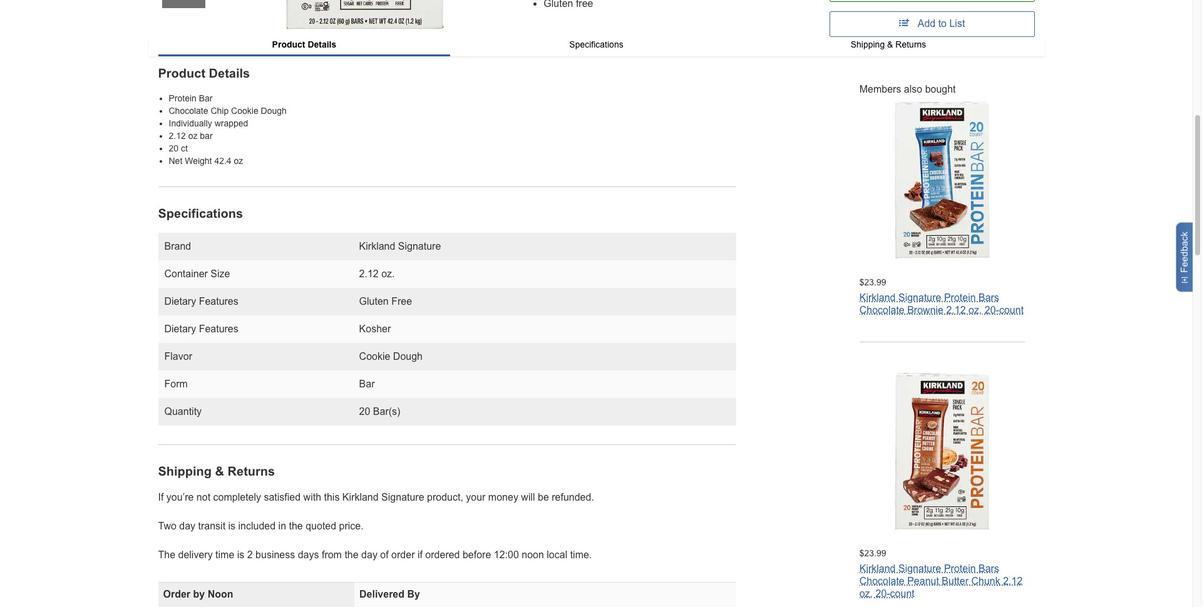 Task type: describe. For each thing, give the bounding box(es) containing it.
protein inside protein bar chocolate chip cookie dough ​individually wrapped 2.12 oz bar 20 ct ​net weight 42.4 oz
[[169, 94, 197, 104]]

specifications link
[[451, 37, 743, 52]]

price.
[[339, 521, 364, 532]]

shipping & returns link
[[743, 37, 1035, 52]]

flavor
[[164, 352, 192, 362]]

ct
[[181, 144, 188, 154]]

kirkland inside '$23.99 kirkland signature protein bars chocolate peanut butter chunk 2.12 oz, 20-count'
[[860, 564, 896, 574]]

before
[[463, 550, 491, 561]]

kirkland signature protein bars chocolate peanut butter chunk 2.12 oz, 20-count link
[[860, 564, 1023, 599]]

ordered
[[426, 550, 460, 561]]

time.
[[571, 550, 592, 561]]

two
[[158, 521, 177, 532]]

order
[[163, 590, 191, 600]]

noon
[[208, 590, 233, 600]]

order by noon
[[163, 590, 233, 600]]

by
[[408, 590, 420, 600]]

from
[[322, 550, 342, 561]]

chocolate for kirkland signature protein bars chocolate brownie  2.12 oz, 20-count
[[860, 305, 905, 316]]

product details link
[[158, 37, 451, 55]]

2.12 inside '$23.99 kirkland signature protein bars chocolate peanut butter chunk 2.12 oz, 20-count'
[[1004, 576, 1023, 587]]

of
[[380, 550, 389, 561]]

1 vertical spatial the
[[345, 550, 359, 561]]

oz, inside '$23.99 kirkland signature protein bars chocolate peanut butter chunk 2.12 oz, 20-count'
[[860, 589, 873, 599]]

dietary features for kosher
[[164, 324, 239, 335]]

container
[[164, 269, 208, 280]]

days
[[298, 550, 319, 561]]

20- inside $23.99 kirkland signature protein bars chocolate brownie  2.12 oz, 20-count
[[985, 305, 1000, 316]]

members
[[860, 84, 902, 95]]

0 horizontal spatial specifications
[[158, 207, 243, 221]]

dietary features for gluten free
[[164, 297, 239, 307]]

0 vertical spatial product
[[272, 39, 305, 49]]

kirkland signature protein bars chocolate brownie  2.12 oz, 20-count image
[[860, 97, 1026, 263]]

add
[[918, 18, 936, 29]]

wrapped
[[215, 119, 248, 129]]

0 vertical spatial details
[[308, 39, 337, 49]]

also
[[905, 84, 923, 95]]

kosher
[[359, 324, 391, 335]]

cookie inside protein bar chocolate chip cookie dough ​individually wrapped 2.12 oz bar 20 ct ​net weight 42.4 oz
[[231, 106, 259, 116]]

this
[[324, 493, 340, 503]]

1 horizontal spatial bar
[[359, 379, 375, 390]]

with
[[304, 493, 321, 503]]

bar
[[200, 131, 213, 141]]

cookie dough
[[359, 352, 423, 362]]

0 vertical spatial day
[[179, 521, 196, 532]]

protein for kirkland signature protein bars chocolate peanut butter chunk 2.12 oz, 20-count
[[945, 564, 976, 574]]

protein for kirkland signature protein bars chocolate brownie  2.12 oz, 20-count
[[945, 293, 976, 303]]

42.4
[[215, 156, 232, 166]]

local
[[547, 550, 568, 561]]

dough inside protein bar chocolate chip cookie dough ​individually wrapped 2.12 oz bar 20 ct ​net weight 42.4 oz
[[261, 106, 287, 116]]

0 horizontal spatial details
[[209, 67, 250, 80]]

delivery
[[178, 550, 213, 561]]

count inside $23.99 kirkland signature protein bars chocolate brownie  2.12 oz, 20-count
[[1000, 305, 1024, 316]]

1 horizontal spatial oz
[[234, 156, 243, 166]]

your
[[466, 493, 486, 503]]

not
[[197, 493, 211, 503]]

2.12 oz.
[[359, 269, 395, 280]]

chip
[[211, 106, 229, 116]]

2
[[247, 550, 253, 561]]

feedback
[[1180, 232, 1190, 273]]

if you're not completely satisfied with this kirkland signature product, your money will be refunded.
[[158, 493, 594, 503]]

is for 2
[[237, 550, 245, 561]]

business
[[256, 550, 295, 561]]

1 vertical spatial 20
[[359, 407, 371, 417]]

2.12 inside protein bar chocolate chip cookie dough ​individually wrapped 2.12 oz bar 20 ct ​net weight 42.4 oz
[[169, 131, 186, 141]]

list
[[950, 18, 966, 29]]

signature left the product,
[[382, 493, 425, 503]]

bought
[[926, 84, 956, 95]]

kirkland inside $23.99 kirkland signature protein bars chocolate brownie  2.12 oz, 20-count
[[860, 293, 896, 303]]

in
[[279, 521, 286, 532]]

1 vertical spatial dough
[[393, 352, 423, 362]]

bar(s)
[[373, 407, 401, 417]]

count inside '$23.99 kirkland signature protein bars chocolate peanut butter chunk 2.12 oz, 20-count'
[[891, 589, 915, 599]]

1 vertical spatial product
[[158, 67, 206, 80]]

quoted
[[306, 521, 337, 532]]

2.12 inside $23.99 kirkland signature protein bars chocolate brownie  2.12 oz, 20-count
[[947, 305, 966, 316]]

by
[[193, 590, 205, 600]]



Task type: locate. For each thing, give the bounding box(es) containing it.
2 $23.99 from the top
[[860, 549, 887, 559]]

1 $23.99 from the top
[[860, 278, 887, 288]]

& up completely
[[215, 465, 224, 479]]

1 vertical spatial count
[[891, 589, 915, 599]]

feedback link
[[1177, 222, 1199, 293]]

gluten
[[359, 297, 389, 307]]

20 inside protein bar chocolate chip cookie dough ​individually wrapped 2.12 oz bar 20 ct ​net weight 42.4 oz
[[169, 144, 179, 154]]

day right two
[[179, 521, 196, 532]]

be
[[538, 493, 549, 503]]

signature inside '$23.99 kirkland signature protein bars chocolate peanut butter chunk 2.12 oz, 20-count'
[[899, 564, 942, 574]]

returns up completely
[[228, 465, 275, 479]]

1 vertical spatial day
[[362, 550, 378, 561]]

shipping & returns down add
[[851, 39, 927, 49]]

20- inside '$23.99 kirkland signature protein bars chocolate peanut butter chunk 2.12 oz, 20-count'
[[876, 589, 891, 599]]

2.12
[[169, 131, 186, 141], [359, 269, 379, 280], [947, 305, 966, 316], [1004, 576, 1023, 587]]

refunded.
[[552, 493, 594, 503]]

the right the from
[[345, 550, 359, 561]]

bars
[[979, 293, 1000, 303], [979, 564, 1000, 574]]

0 vertical spatial dough
[[261, 106, 287, 116]]

shipping & returns
[[851, 39, 927, 49], [158, 465, 275, 479]]

dietary for gluten free
[[164, 297, 196, 307]]

dough down the free at left
[[393, 352, 423, 362]]

0 horizontal spatial product
[[158, 67, 206, 80]]

weight
[[185, 156, 212, 166]]

1 vertical spatial is
[[237, 550, 245, 561]]

1 horizontal spatial specifications
[[570, 39, 624, 49]]

shipping up members
[[851, 39, 885, 49]]

protein inside '$23.99 kirkland signature protein bars chocolate peanut butter chunk 2.12 oz, 20-count'
[[945, 564, 976, 574]]

2 dietary features from the top
[[164, 324, 239, 335]]

add to list
[[918, 18, 966, 29]]

$23.99 inside '$23.99 kirkland signature protein bars chocolate peanut butter chunk 2.12 oz, 20-count'
[[860, 549, 887, 559]]

bars inside '$23.99 kirkland signature protein bars chocolate peanut butter chunk 2.12 oz, 20-count'
[[979, 564, 1000, 574]]

0 vertical spatial cookie
[[231, 106, 259, 116]]

oz down ​individually
[[188, 131, 198, 141]]

chocolate
[[169, 106, 208, 116], [860, 305, 905, 316], [860, 576, 905, 587]]

bar
[[199, 94, 213, 104], [359, 379, 375, 390]]

dietary features down container size
[[164, 297, 239, 307]]

delivered by
[[360, 590, 420, 600]]

0 vertical spatial count
[[1000, 305, 1024, 316]]

returns
[[896, 39, 927, 49], [228, 465, 275, 479]]

shipping & returns inside 'link'
[[851, 39, 927, 49]]

chocolate inside protein bar chocolate chip cookie dough ​individually wrapped 2.12 oz bar 20 ct ​net weight 42.4 oz
[[169, 106, 208, 116]]

dietary
[[164, 297, 196, 307], [164, 324, 196, 335]]

0 horizontal spatial shipping
[[158, 465, 212, 479]]

details down the "view larger image 1"
[[308, 39, 337, 49]]

1 horizontal spatial details
[[308, 39, 337, 49]]

0 vertical spatial bar
[[199, 94, 213, 104]]

included
[[238, 521, 276, 532]]

1 vertical spatial shipping
[[158, 465, 212, 479]]

2 dietary from the top
[[164, 324, 196, 335]]

dough
[[261, 106, 287, 116], [393, 352, 423, 362]]

0 horizontal spatial day
[[179, 521, 196, 532]]

2.12 left oz.
[[359, 269, 379, 280]]

peanut
[[908, 576, 940, 587]]

if
[[158, 493, 164, 503]]

1 vertical spatial 20-
[[876, 589, 891, 599]]

returns down add
[[896, 39, 927, 49]]

0 vertical spatial returns
[[896, 39, 927, 49]]

is for included
[[228, 521, 236, 532]]

bars inside $23.99 kirkland signature protein bars chocolate brownie  2.12 oz, 20-count
[[979, 293, 1000, 303]]

kirkland signature
[[359, 241, 441, 252]]

0 vertical spatial product details
[[272, 39, 337, 49]]

butter
[[942, 576, 969, 587]]

oz right 42.4
[[234, 156, 243, 166]]

0 vertical spatial shipping & returns
[[851, 39, 927, 49]]

0 horizontal spatial product details
[[158, 67, 250, 80]]

2 bars from the top
[[979, 564, 1000, 574]]

1 horizontal spatial product details
[[272, 39, 337, 49]]

1 horizontal spatial product
[[272, 39, 305, 49]]

container size
[[164, 269, 230, 280]]

gluten free
[[359, 297, 412, 307]]

1 vertical spatial $23.99
[[860, 549, 887, 559]]

brownie
[[908, 305, 944, 316]]

0 horizontal spatial 20-
[[876, 589, 891, 599]]

satisfied
[[264, 493, 301, 503]]

20
[[169, 144, 179, 154], [359, 407, 371, 417]]

completely
[[213, 493, 261, 503]]

1 vertical spatial &
[[215, 465, 224, 479]]

money
[[489, 493, 519, 503]]

signature inside $23.99 kirkland signature protein bars chocolate brownie  2.12 oz, 20-count
[[899, 293, 942, 303]]

0 vertical spatial features
[[199, 297, 239, 307]]

bars for chunk
[[979, 564, 1000, 574]]

chunk
[[972, 576, 1001, 587]]

0 horizontal spatial is
[[228, 521, 236, 532]]

cookie up wrapped
[[231, 106, 259, 116]]

1 vertical spatial specifications
[[158, 207, 243, 221]]

cookie down kosher
[[359, 352, 391, 362]]

day left "of"
[[362, 550, 378, 561]]

2.12 up ct
[[169, 131, 186, 141]]

shipping inside 'link'
[[851, 39, 885, 49]]

transit
[[198, 521, 226, 532]]

20 left bar(s)
[[359, 407, 371, 417]]

kirkland signature protein bars chocolate brownie  2.12 oz, 20-count link
[[860, 293, 1024, 316]]

features for kosher
[[199, 324, 239, 335]]

add to list button
[[830, 11, 1035, 37]]

you're
[[167, 493, 194, 503]]

0 vertical spatial protein
[[169, 94, 197, 104]]

1 vertical spatial chocolate
[[860, 305, 905, 316]]

chocolate up ​individually
[[169, 106, 208, 116]]

1 horizontal spatial &
[[888, 39, 894, 49]]

is right transit
[[228, 521, 236, 532]]

chocolate inside $23.99 kirkland signature protein bars chocolate brownie  2.12 oz, 20-count
[[860, 305, 905, 316]]

signature up the free at left
[[398, 241, 441, 252]]

returns inside 'link'
[[896, 39, 927, 49]]

chocolate for kirkland signature protein bars chocolate peanut butter chunk 2.12 oz, 20-count
[[860, 576, 905, 587]]

the
[[289, 521, 303, 532], [345, 550, 359, 561]]

0 horizontal spatial the
[[289, 521, 303, 532]]

oz,
[[969, 305, 983, 316], [860, 589, 873, 599]]

1 vertical spatial dietary features
[[164, 324, 239, 335]]

1 horizontal spatial cookie
[[359, 352, 391, 362]]

1 vertical spatial features
[[199, 324, 239, 335]]

dietary features
[[164, 297, 239, 307], [164, 324, 239, 335]]

​individually
[[169, 119, 212, 129]]

time
[[216, 550, 235, 561]]

$23.99 for kirkland signature protein bars chocolate peanut butter chunk 2.12 oz, 20-count
[[860, 549, 887, 559]]

20 bar(s)
[[359, 407, 401, 417]]

0 vertical spatial 20-
[[985, 305, 1000, 316]]

1 vertical spatial cookie
[[359, 352, 391, 362]]

quantity
[[164, 407, 202, 417]]

2.12 right chunk
[[1004, 576, 1023, 587]]

0 vertical spatial $23.99
[[860, 278, 887, 288]]

0 vertical spatial is
[[228, 521, 236, 532]]

shipping & returns up not
[[158, 465, 275, 479]]

1 horizontal spatial 20
[[359, 407, 371, 417]]

0 vertical spatial the
[[289, 521, 303, 532]]

1 horizontal spatial dough
[[393, 352, 423, 362]]

0 vertical spatial 20
[[169, 144, 179, 154]]

& up members
[[888, 39, 894, 49]]

delivered
[[360, 590, 405, 600]]

form
[[164, 379, 188, 390]]

count
[[1000, 305, 1024, 316], [891, 589, 915, 599]]

oz, inside $23.99 kirkland signature protein bars chocolate brownie  2.12 oz, 20-count
[[969, 305, 983, 316]]

0 vertical spatial dietary
[[164, 297, 196, 307]]

1 vertical spatial bar
[[359, 379, 375, 390]]

brand
[[164, 241, 191, 252]]

two day transit is included in the quoted price.
[[158, 521, 364, 532]]

0 vertical spatial dietary features
[[164, 297, 239, 307]]

1 horizontal spatial is
[[237, 550, 245, 561]]

free
[[392, 297, 412, 307]]

0 vertical spatial specifications
[[570, 39, 624, 49]]

protein inside $23.99 kirkland signature protein bars chocolate brownie  2.12 oz, 20-count
[[945, 293, 976, 303]]

1 dietary features from the top
[[164, 297, 239, 307]]

dough right chip
[[261, 106, 287, 116]]

if
[[418, 550, 423, 561]]

0 horizontal spatial 20
[[169, 144, 179, 154]]

$23.99 kirkland signature protein bars chocolate brownie  2.12 oz, 20-count
[[860, 278, 1024, 316]]

dietary features up "flavor"
[[164, 324, 239, 335]]

signature up the brownie at bottom
[[899, 293, 942, 303]]

noon
[[522, 550, 544, 561]]

0 vertical spatial chocolate
[[169, 106, 208, 116]]

1 horizontal spatial shipping
[[851, 39, 885, 49]]

$23.99
[[860, 278, 887, 288], [860, 549, 887, 559]]

1 features from the top
[[199, 297, 239, 307]]

features for gluten free
[[199, 297, 239, 307]]

0 horizontal spatial bar
[[199, 94, 213, 104]]

bar up "20 bar(s)"
[[359, 379, 375, 390]]

order
[[392, 550, 415, 561]]

protein
[[169, 94, 197, 104], [945, 293, 976, 303], [945, 564, 976, 574]]

is
[[228, 521, 236, 532], [237, 550, 245, 561]]

20-
[[985, 305, 1000, 316], [876, 589, 891, 599]]

& inside 'link'
[[888, 39, 894, 49]]

0 horizontal spatial oz
[[188, 131, 198, 141]]

2.12 right the brownie at bottom
[[947, 305, 966, 316]]

bars for oz,
[[979, 293, 1000, 303]]

dietary up "flavor"
[[164, 324, 196, 335]]

0 horizontal spatial cookie
[[231, 106, 259, 116]]

chocolate inside '$23.99 kirkland signature protein bars chocolate peanut butter chunk 2.12 oz, 20-count'
[[860, 576, 905, 587]]

1 vertical spatial protein
[[945, 293, 976, 303]]

shipping up you're
[[158, 465, 212, 479]]

1 vertical spatial bars
[[979, 564, 1000, 574]]

0 horizontal spatial oz,
[[860, 589, 873, 599]]

bar inside protein bar chocolate chip cookie dough ​individually wrapped 2.12 oz bar 20 ct ​net weight 42.4 oz
[[199, 94, 213, 104]]

chocolate left the brownie at bottom
[[860, 305, 905, 316]]

dietary down container at the top left of the page
[[164, 297, 196, 307]]

1 dietary from the top
[[164, 297, 196, 307]]

​net
[[169, 156, 183, 166]]

1 vertical spatial details
[[209, 67, 250, 80]]

0 horizontal spatial count
[[891, 589, 915, 599]]

1 horizontal spatial oz,
[[969, 305, 983, 316]]

1 horizontal spatial the
[[345, 550, 359, 561]]

2 vertical spatial chocolate
[[860, 576, 905, 587]]

&
[[888, 39, 894, 49], [215, 465, 224, 479]]

$23.99 inside $23.99 kirkland signature protein bars chocolate brownie  2.12 oz, 20-count
[[860, 278, 887, 288]]

0 vertical spatial shipping
[[851, 39, 885, 49]]

details up chip
[[209, 67, 250, 80]]

$23.99 kirkland signature protein bars chocolate peanut butter chunk 2.12 oz, 20-count
[[860, 549, 1023, 599]]

0 vertical spatial oz
[[188, 131, 198, 141]]

1 bars from the top
[[979, 293, 1000, 303]]

2 vertical spatial protein
[[945, 564, 976, 574]]

oz.
[[382, 269, 395, 280]]

bar up chip
[[199, 94, 213, 104]]

1 horizontal spatial count
[[1000, 305, 1024, 316]]

0 horizontal spatial dough
[[261, 106, 287, 116]]

signature up peanut
[[899, 564, 942, 574]]

1 horizontal spatial shipping & returns
[[851, 39, 927, 49]]

1 horizontal spatial returns
[[896, 39, 927, 49]]

1 vertical spatial oz,
[[860, 589, 873, 599]]

0 horizontal spatial returns
[[228, 465, 275, 479]]

1 vertical spatial returns
[[228, 465, 275, 479]]

12:00
[[494, 550, 519, 561]]

chocolate left peanut
[[860, 576, 905, 587]]

0 horizontal spatial &
[[215, 465, 224, 479]]

0 horizontal spatial shipping & returns
[[158, 465, 275, 479]]

to
[[939, 18, 947, 29]]

product
[[272, 39, 305, 49], [158, 67, 206, 80]]

members also bought
[[860, 84, 956, 95]]

will
[[521, 493, 535, 503]]

protein bar chocolate chip cookie dough ​individually wrapped 2.12 oz bar 20 ct ​net weight 42.4 oz
[[169, 94, 287, 166]]

1 vertical spatial oz
[[234, 156, 243, 166]]

the
[[158, 550, 175, 561]]

size
[[211, 269, 230, 280]]

0 vertical spatial &
[[888, 39, 894, 49]]

1 vertical spatial dietary
[[164, 324, 196, 335]]

the right in
[[289, 521, 303, 532]]

the delivery time is 2 business days from the day of order if ordered before 12:00 noon local time.
[[158, 550, 592, 561]]

0 vertical spatial oz,
[[969, 305, 983, 316]]

20 left ct
[[169, 144, 179, 154]]

is left 2
[[237, 550, 245, 561]]

signature
[[398, 241, 441, 252], [899, 293, 942, 303], [382, 493, 425, 503], [899, 564, 942, 574]]

1 vertical spatial shipping & returns
[[158, 465, 275, 479]]

1 vertical spatial product details
[[158, 67, 250, 80]]

1 horizontal spatial day
[[362, 550, 378, 561]]

product,
[[427, 493, 464, 503]]

2 features from the top
[[199, 324, 239, 335]]

product details
[[272, 39, 337, 49], [158, 67, 250, 80]]

kirkland signature protein bars chocolate peanut butter chunk 2.12 oz, 20-count image
[[860, 368, 1026, 534]]

0 vertical spatial bars
[[979, 293, 1000, 303]]

$23.99 for kirkland signature protein bars chocolate brownie  2.12 oz, 20-count
[[860, 278, 887, 288]]

dietary for kosher
[[164, 324, 196, 335]]

view larger image 1 image
[[227, 0, 503, 37]]

1 horizontal spatial 20-
[[985, 305, 1000, 316]]



Task type: vqa. For each thing, say whether or not it's contained in the screenshot.


